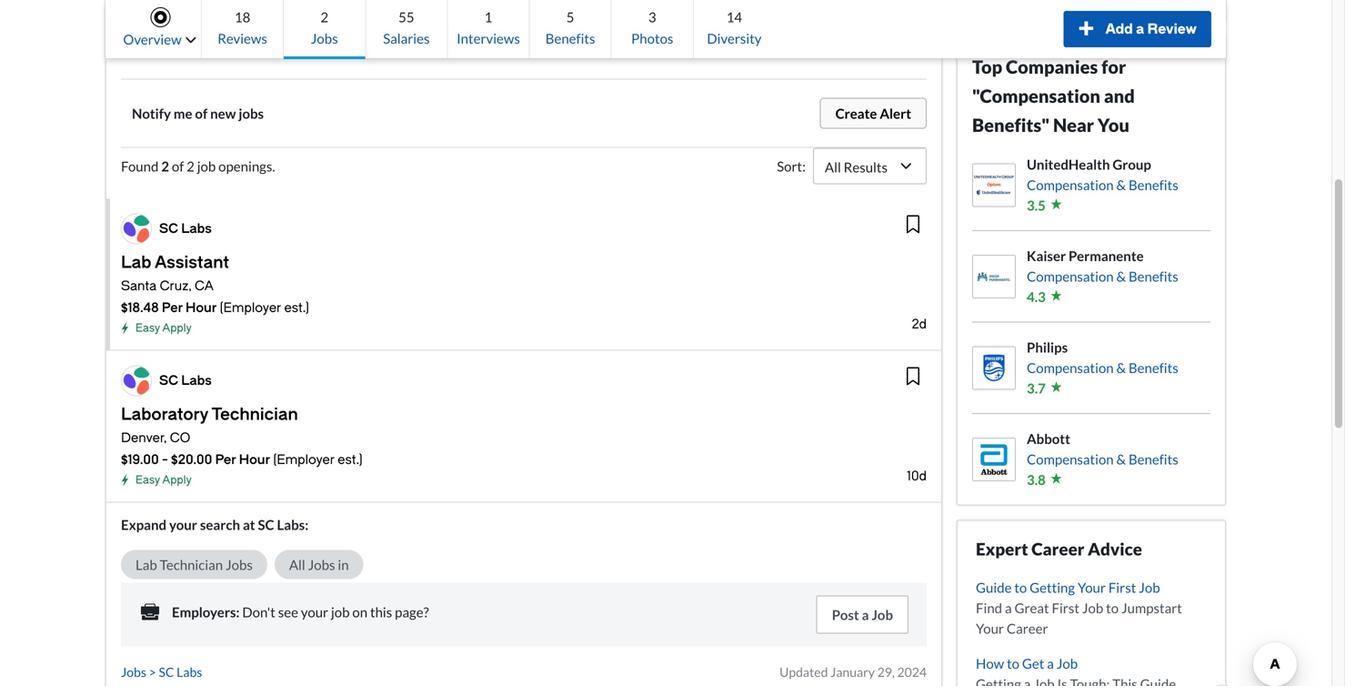 Task type: locate. For each thing, give the bounding box(es) containing it.
1 vertical spatial all
[[289, 556, 305, 573]]

a right get
[[1048, 655, 1055, 672]]

create alert button
[[820, 98, 927, 129]]

compensation & benefits link for abbott
[[1027, 449, 1179, 470]]

overview
[[123, 31, 182, 47]]

0 horizontal spatial all
[[289, 556, 305, 573]]

philips
[[1027, 339, 1068, 355]]

per right $20.00
[[215, 452, 236, 467]]

0 vertical spatial per
[[162, 300, 183, 315]]

sc labs logo image for lab
[[122, 214, 151, 243]]

0 vertical spatial hour
[[186, 300, 217, 315]]

compensation down kaiser
[[1027, 268, 1114, 284]]

2 compensation & benefits link from the top
[[1027, 266, 1179, 287]]

compensation inside philips compensation & benefits
[[1027, 359, 1114, 376]]

3 compensation & benefits link from the top
[[1027, 358, 1179, 378]]

0 vertical spatial to
[[1015, 579, 1028, 596]]

compensation & benefits link down "abbott"
[[1027, 449, 1179, 470]]

0 vertical spatial apply
[[162, 322, 192, 334]]

easy apply down -
[[136, 474, 192, 486]]

1 vertical spatial labs
[[181, 373, 212, 388]]

0 vertical spatial first
[[1109, 579, 1137, 596]]

lab technician jobs
[[136, 556, 253, 573]]

technician up $20.00
[[212, 405, 298, 424]]

& inside philips compensation & benefits
[[1117, 359, 1127, 376]]

0 vertical spatial lab
[[121, 253, 151, 272]]

job
[[197, 158, 216, 174], [331, 604, 350, 620]]

you
[[1098, 114, 1130, 136]]

1 sc labs from the top
[[159, 221, 212, 236]]

0 horizontal spatial per
[[162, 300, 183, 315]]

4 compensation from the top
[[1027, 451, 1114, 467]]

benefits inside philips compensation & benefits
[[1129, 359, 1179, 376]]

0 vertical spatial sc labs logo image
[[122, 214, 151, 243]]

sc labs up assistant
[[159, 221, 212, 236]]

to up great
[[1015, 579, 1028, 596]]

1 vertical spatial technician
[[160, 556, 223, 573]]

0 vertical spatial technician
[[212, 405, 298, 424]]

1 horizontal spatial all
[[825, 159, 842, 175]]

0 horizontal spatial 2
[[161, 158, 169, 174]]

14
[[727, 9, 743, 25]]

technician for lab
[[160, 556, 223, 573]]

compensation down "abbott"
[[1027, 451, 1114, 467]]

technician for laboratory
[[212, 405, 298, 424]]

0 vertical spatial sc labs
[[159, 221, 212, 236]]

0 vertical spatial all
[[825, 159, 842, 175]]

0 vertical spatial labs
[[181, 221, 212, 236]]

your down find
[[976, 620, 1005, 637]]

3 & from the top
[[1117, 359, 1127, 376]]

1 horizontal spatial per
[[215, 452, 236, 467]]

1 horizontal spatial job
[[331, 604, 350, 620]]

compensation down the 'philips'
[[1027, 359, 1114, 376]]

benefits inside unitedhealth group compensation & benefits
[[1129, 177, 1179, 193]]

3 compensation from the top
[[1027, 359, 1114, 376]]

1 easy apply from the top
[[136, 322, 192, 334]]

easy apply for laboratory
[[136, 474, 192, 486]]

sc labs
[[159, 221, 212, 236], [159, 373, 212, 388]]

sc labs logo image up santa
[[122, 214, 151, 243]]

labs right >
[[177, 664, 202, 680]]

2 easy from the top
[[136, 474, 160, 486]]

in
[[338, 556, 349, 573]]

0 vertical spatial job
[[197, 158, 216, 174]]

reviews
[[218, 30, 267, 46]]

0 vertical spatial easy apply
[[136, 322, 192, 334]]

your right see
[[301, 604, 329, 620]]

4.3
[[1027, 288, 1046, 305]]

hour down ca
[[186, 300, 217, 315]]

sc right >
[[159, 664, 174, 680]]

technician inside laboratory technician denver, co $19.00 - $20.00 per hour (employer est.)
[[212, 405, 298, 424]]

0 horizontal spatial your
[[169, 516, 197, 533]]

your
[[169, 516, 197, 533], [301, 604, 329, 620]]

a right find
[[1005, 600, 1012, 616]]

sc up assistant
[[159, 221, 178, 236]]

1 apply from the top
[[162, 322, 192, 334]]

permanente
[[1069, 248, 1144, 264]]

page?
[[395, 604, 429, 620]]

2 horizontal spatial 2
[[321, 9, 329, 25]]

find
[[976, 600, 1003, 616]]

2 vertical spatial to
[[1007, 655, 1020, 672]]

all down labs:
[[289, 556, 305, 573]]

3.8
[[1027, 471, 1046, 488]]

new
[[210, 105, 236, 121]]

1 vertical spatial per
[[215, 452, 236, 467]]

compensation & benefits link
[[1027, 175, 1179, 195], [1027, 266, 1179, 287], [1027, 358, 1179, 378], [1027, 449, 1179, 470]]

1 vertical spatial est.)
[[338, 452, 363, 467]]

0 horizontal spatial your
[[976, 620, 1005, 637]]

easy for laboratory
[[136, 474, 160, 486]]

unitedhealth group compensation & benefits
[[1027, 156, 1179, 193]]

2 compensation from the top
[[1027, 268, 1114, 284]]

your right getting on the right of page
[[1078, 579, 1106, 596]]

& inside kaiser permanente compensation & benefits
[[1117, 268, 1127, 284]]

unitedhealth group image
[[974, 164, 1016, 206]]

all jobs in
[[289, 556, 349, 573]]

jobs
[[311, 30, 338, 46], [226, 556, 253, 573], [308, 556, 335, 573], [121, 664, 146, 680]]

a
[[1137, 21, 1145, 37], [1005, 600, 1012, 616], [862, 606, 869, 623], [1048, 655, 1055, 672]]

apply down cruz,
[[162, 322, 192, 334]]

job left the "openings."
[[197, 158, 216, 174]]

sc labs logo image for laboratory
[[122, 366, 151, 395]]

$20.00
[[171, 452, 212, 467]]

technician down expand your search at sc labs: on the bottom of page
[[160, 556, 223, 573]]

to for how to get a job
[[1007, 655, 1020, 672]]

1 vertical spatial sc labs
[[159, 373, 212, 388]]

photos
[[632, 30, 674, 46]]

compensation & benefits link for kaiser
[[1027, 266, 1179, 287]]

employers:
[[172, 604, 240, 620]]

1 compensation & benefits link from the top
[[1027, 175, 1179, 195]]

labs up laboratory
[[181, 373, 212, 388]]

jobs
[[239, 105, 264, 121]]

2 sc labs from the top
[[159, 373, 212, 388]]

2 & from the top
[[1117, 268, 1127, 284]]

easy down $18.48
[[136, 322, 160, 334]]

post a job
[[832, 606, 894, 623]]

lab down the expand
[[136, 556, 157, 573]]

compensation & benefits link down group
[[1027, 175, 1179, 195]]

jobs > sc labs
[[121, 664, 202, 680]]

all jobs in link
[[275, 550, 364, 579]]

benefits inside 'abbott compensation & benefits'
[[1129, 451, 1179, 467]]

career down great
[[1007, 620, 1049, 637]]

0 vertical spatial your
[[169, 516, 197, 533]]

1 vertical spatial hour
[[239, 452, 270, 467]]

0 vertical spatial easy
[[136, 322, 160, 334]]

1 vertical spatial of
[[172, 158, 184, 174]]

lab inside lab assistant santa cruz, ca $18.48 per hour (employer est.)
[[121, 253, 151, 272]]

per
[[162, 300, 183, 315], [215, 452, 236, 467]]

3.7
[[1027, 380, 1046, 396]]

create
[[836, 105, 878, 121]]

your left search
[[169, 516, 197, 533]]

0 vertical spatial est.)
[[284, 300, 309, 315]]

easy down $19.00
[[136, 474, 160, 486]]

sc labs for assistant
[[159, 221, 212, 236]]

easy apply down $18.48
[[136, 322, 192, 334]]

1 vertical spatial easy apply
[[136, 474, 192, 486]]

how
[[976, 655, 1005, 672]]

apply down -
[[162, 474, 192, 486]]

1 easy from the top
[[136, 322, 160, 334]]

1 vertical spatial your
[[301, 604, 329, 620]]

1 sc labs logo image from the top
[[122, 214, 151, 243]]

labs up assistant
[[181, 221, 212, 236]]

1 vertical spatial career
[[1007, 620, 1049, 637]]

career inside 'guide to getting your first job find a great first job to jumpstart your career'
[[1007, 620, 1049, 637]]

1 & from the top
[[1117, 177, 1127, 193]]

all left results at the right top of the page
[[825, 159, 842, 175]]

benefits"
[[973, 114, 1050, 136]]

1 vertical spatial apply
[[162, 474, 192, 486]]

easy
[[136, 322, 160, 334], [136, 474, 160, 486]]

per down cruz,
[[162, 300, 183, 315]]

2 sc labs logo image from the top
[[122, 366, 151, 395]]

0 horizontal spatial hour
[[186, 300, 217, 315]]

0 horizontal spatial job
[[197, 158, 216, 174]]

& up 'abbott compensation & benefits'
[[1117, 359, 1127, 376]]

don't
[[242, 604, 276, 620]]

top companies for "compensation and benefits" near you
[[973, 56, 1135, 136]]

4 & from the top
[[1117, 451, 1127, 467]]

of
[[195, 105, 208, 121], [172, 158, 184, 174]]

to
[[1015, 579, 1028, 596], [1107, 600, 1119, 616], [1007, 655, 1020, 672]]

all results
[[825, 159, 888, 175]]

getting
[[1030, 579, 1076, 596]]

4 compensation & benefits link from the top
[[1027, 449, 1179, 470]]

1 vertical spatial job
[[331, 604, 350, 620]]

career
[[1032, 539, 1085, 559], [1007, 620, 1049, 637]]

1 vertical spatial lab
[[136, 556, 157, 573]]

labs
[[181, 221, 212, 236], [181, 373, 212, 388], [177, 664, 202, 680]]

career up getting on the right of page
[[1032, 539, 1085, 559]]

to down guide to getting your first job 'link'
[[1107, 600, 1119, 616]]

0 vertical spatial (employer
[[220, 300, 281, 315]]

sc labs link
[[159, 661, 205, 683]]

guide to getting your first job link
[[976, 577, 1208, 598]]

1 horizontal spatial est.)
[[338, 452, 363, 467]]

compensation & benefits link down the 'philips'
[[1027, 358, 1179, 378]]

2024
[[898, 664, 927, 680]]

salaries
[[383, 30, 430, 46]]

add
[[1106, 21, 1134, 37]]

0 vertical spatial career
[[1032, 539, 1085, 559]]

all
[[825, 159, 842, 175], [289, 556, 305, 573]]

jobs left "in"
[[308, 556, 335, 573]]

denver,
[[121, 430, 167, 445]]

guide to getting your first job find a great first job to jumpstart your career
[[976, 579, 1183, 637]]

benefits
[[546, 30, 596, 46], [1129, 177, 1179, 193], [1129, 268, 1179, 284], [1129, 359, 1179, 376], [1129, 451, 1179, 467]]

to left get
[[1007, 655, 1020, 672]]

compensation down "unitedhealth"
[[1027, 177, 1114, 193]]

& up advice
[[1117, 451, 1127, 467]]

(employer
[[220, 300, 281, 315], [273, 452, 335, 467]]

2 apply from the top
[[162, 474, 192, 486]]

your
[[1078, 579, 1106, 596], [976, 620, 1005, 637]]

sc up laboratory
[[159, 373, 178, 388]]

3 photos
[[632, 9, 674, 46]]

expert career advice
[[976, 539, 1143, 559]]

labs for technician
[[181, 373, 212, 388]]

(employer up labs:
[[273, 452, 335, 467]]

job for 2
[[197, 158, 216, 174]]

search
[[200, 516, 240, 533]]

compensation & benefits link down permanente
[[1027, 266, 1179, 287]]

0 horizontal spatial of
[[172, 158, 184, 174]]

first up jumpstart
[[1109, 579, 1137, 596]]

2 easy apply from the top
[[136, 474, 192, 486]]

compensation inside 'abbott compensation & benefits'
[[1027, 451, 1114, 467]]

labs for assistant
[[181, 221, 212, 236]]

job
[[1139, 579, 1161, 596], [1083, 600, 1104, 616], [872, 606, 894, 623], [1057, 655, 1078, 672]]

first down getting on the right of page
[[1052, 600, 1080, 616]]

1 horizontal spatial of
[[195, 105, 208, 121]]

(employer inside lab assistant santa cruz, ca $18.48 per hour (employer est.)
[[220, 300, 281, 315]]

of right found
[[172, 158, 184, 174]]

lab up santa
[[121, 253, 151, 272]]

jobs down at
[[226, 556, 253, 573]]

on
[[353, 604, 368, 620]]

job right get
[[1057, 655, 1078, 672]]

1 vertical spatial (employer
[[273, 452, 335, 467]]

of right 'me'
[[195, 105, 208, 121]]

0 vertical spatial of
[[195, 105, 208, 121]]

cruz,
[[160, 278, 192, 293]]

(employer down assistant
[[220, 300, 281, 315]]

sc labs logo image up laboratory
[[122, 366, 151, 395]]

1 vertical spatial sc labs logo image
[[122, 366, 151, 395]]

0 vertical spatial your
[[1078, 579, 1106, 596]]

philips image
[[974, 347, 1016, 389]]

1 compensation from the top
[[1027, 177, 1114, 193]]

sc
[[159, 221, 178, 236], [159, 373, 178, 388], [258, 516, 274, 533], [159, 664, 174, 680]]

sc labs logo image
[[122, 214, 151, 243], [122, 366, 151, 395]]

lab
[[121, 253, 151, 272], [136, 556, 157, 573]]

0 horizontal spatial first
[[1052, 600, 1080, 616]]

hour inside laboratory technician denver, co $19.00 - $20.00 per hour (employer est.)
[[239, 452, 270, 467]]

labs:
[[277, 516, 309, 533]]

sc labs for technician
[[159, 373, 212, 388]]

1 horizontal spatial hour
[[239, 452, 270, 467]]

& down group
[[1117, 177, 1127, 193]]

0 horizontal spatial est.)
[[284, 300, 309, 315]]

1 vertical spatial easy
[[136, 474, 160, 486]]

1
[[485, 9, 493, 25]]

add a review
[[1106, 21, 1198, 37]]

sc labs up laboratory
[[159, 373, 212, 388]]

hour right $20.00
[[239, 452, 270, 467]]

& down permanente
[[1117, 268, 1127, 284]]

apply for laboratory
[[162, 474, 192, 486]]

all for all jobs in
[[289, 556, 305, 573]]

job left on
[[331, 604, 350, 620]]

a inside 'guide to getting your first job find a great first job to jumpstart your career'
[[1005, 600, 1012, 616]]

5
[[567, 9, 575, 25]]

&
[[1117, 177, 1127, 193], [1117, 268, 1127, 284], [1117, 359, 1127, 376], [1117, 451, 1127, 467]]

2 inside the 2 jobs
[[321, 9, 329, 25]]

compensation & benefits link for philips
[[1027, 358, 1179, 378]]



Task type: describe. For each thing, give the bounding box(es) containing it.
55 salaries
[[383, 9, 430, 46]]

apply for lab
[[162, 322, 192, 334]]

easy for lab
[[136, 322, 160, 334]]

laboratory
[[121, 405, 208, 424]]

compensation & benefits link for unitedhealth
[[1027, 175, 1179, 195]]

$18.48
[[121, 300, 159, 315]]

lab assistant santa cruz, ca $18.48 per hour (employer est.)
[[121, 253, 309, 315]]

compensation inside kaiser permanente compensation & benefits
[[1027, 268, 1114, 284]]

lab for technician
[[136, 556, 157, 573]]

$19.00
[[121, 452, 159, 467]]

est.) inside lab assistant santa cruz, ca $18.48 per hour (employer est.)
[[284, 300, 309, 315]]

this
[[370, 604, 392, 620]]

3
[[649, 9, 657, 25]]

notify
[[132, 105, 171, 121]]

jobs left salaries
[[311, 30, 338, 46]]

5 benefits
[[546, 9, 596, 46]]

2 jobs
[[311, 9, 338, 46]]

ca
[[195, 278, 214, 293]]

great
[[1015, 600, 1050, 616]]

how to get a job link
[[976, 653, 1208, 674]]

-
[[162, 452, 168, 467]]

18
[[235, 9, 250, 25]]

1 interviews
[[457, 9, 520, 46]]

advice
[[1088, 539, 1143, 559]]

notify me of new jobs
[[132, 105, 264, 121]]

1 horizontal spatial 2
[[187, 158, 195, 174]]

me
[[174, 105, 192, 121]]

of for new
[[195, 105, 208, 121]]

kaiser permanente image
[[974, 255, 1016, 297]]

philips compensation & benefits
[[1027, 339, 1179, 376]]

santa
[[121, 278, 157, 293]]

results
[[844, 159, 888, 175]]

job down guide to getting your first job 'link'
[[1083, 600, 1104, 616]]

est.) inside laboratory technician denver, co $19.00 - $20.00 per hour (employer est.)
[[338, 452, 363, 467]]

14 diversity
[[707, 9, 762, 46]]

sort:
[[777, 158, 806, 174]]

55
[[399, 9, 415, 25]]

for
[[1102, 56, 1127, 78]]

job for your
[[331, 604, 350, 620]]

expand your search at sc labs:
[[121, 516, 309, 533]]

expert
[[976, 539, 1029, 559]]

& inside unitedhealth group compensation & benefits
[[1117, 177, 1127, 193]]

interviews
[[457, 30, 520, 46]]

at
[[243, 516, 255, 533]]

1 vertical spatial your
[[976, 620, 1005, 637]]

abbott image
[[974, 438, 1016, 480]]

and
[[1105, 85, 1135, 107]]

expand
[[121, 516, 167, 533]]

(employer inside laboratory technician denver, co $19.00 - $20.00 per hour (employer est.)
[[273, 452, 335, 467]]

a right post
[[862, 606, 869, 623]]

hour inside lab assistant santa cruz, ca $18.48 per hour (employer est.)
[[186, 300, 217, 315]]

3.5
[[1027, 197, 1046, 213]]

lab for assistant
[[121, 253, 151, 272]]

create alert
[[836, 105, 912, 121]]

2d
[[912, 317, 927, 332]]

abbott
[[1027, 430, 1071, 447]]

see
[[278, 604, 298, 620]]

compensation inside unitedhealth group compensation & benefits
[[1027, 177, 1114, 193]]

of for 2
[[172, 158, 184, 174]]

found 2 of 2 job openings.
[[121, 158, 275, 174]]

per inside laboratory technician denver, co $19.00 - $20.00 per hour (employer est.)
[[215, 452, 236, 467]]

"compensation
[[973, 85, 1101, 107]]

laboratory technician denver, co $19.00 - $20.00 per hour (employer est.)
[[121, 405, 363, 467]]

2 vertical spatial labs
[[177, 664, 202, 680]]

employers: don't see your job on this page?
[[172, 604, 429, 620]]

1 vertical spatial to
[[1107, 600, 1119, 616]]

easy apply for lab
[[136, 322, 192, 334]]

openings.
[[219, 158, 275, 174]]

1 horizontal spatial your
[[1078, 579, 1106, 596]]

diversity
[[707, 30, 762, 46]]

benefits inside kaiser permanente compensation & benefits
[[1129, 268, 1179, 284]]

1 horizontal spatial your
[[301, 604, 329, 620]]

review
[[1148, 21, 1198, 37]]

>
[[149, 664, 156, 680]]

get
[[1023, 655, 1045, 672]]

post a job link
[[817, 596, 920, 634]]

job right post
[[872, 606, 894, 623]]

alert
[[880, 105, 912, 121]]

assistant
[[155, 253, 229, 272]]

top
[[973, 56, 1003, 78]]

found
[[121, 158, 159, 174]]

10d
[[907, 469, 927, 484]]

group
[[1113, 156, 1152, 172]]

per inside lab assistant santa cruz, ca $18.48 per hour (employer est.)
[[162, 300, 183, 315]]

lab technician jobs link
[[121, 550, 267, 579]]

1 horizontal spatial first
[[1109, 579, 1137, 596]]

updated january 29, 2024
[[780, 664, 927, 680]]

post
[[832, 606, 860, 623]]

& inside 'abbott compensation & benefits'
[[1117, 451, 1127, 467]]

abbott compensation & benefits
[[1027, 430, 1179, 467]]

jumpstart
[[1122, 600, 1183, 616]]

job up jumpstart
[[1139, 579, 1161, 596]]

all for all results
[[825, 159, 842, 175]]

jobs list element
[[106, 199, 942, 503]]

co
[[170, 430, 190, 445]]

kaiser
[[1027, 248, 1067, 264]]

jobs left >
[[121, 664, 146, 680]]

january
[[831, 664, 875, 680]]

guide
[[976, 579, 1012, 596]]

sc right at
[[258, 516, 274, 533]]

18 reviews
[[218, 9, 267, 46]]

1 vertical spatial first
[[1052, 600, 1080, 616]]

a right add
[[1137, 21, 1145, 37]]

to for guide to getting your first job find a great first job to jumpstart your career
[[1015, 579, 1028, 596]]

29,
[[878, 664, 895, 680]]



Task type: vqa. For each thing, say whether or not it's contained in the screenshot.
1st Compensation & Benefits "link" from the bottom
yes



